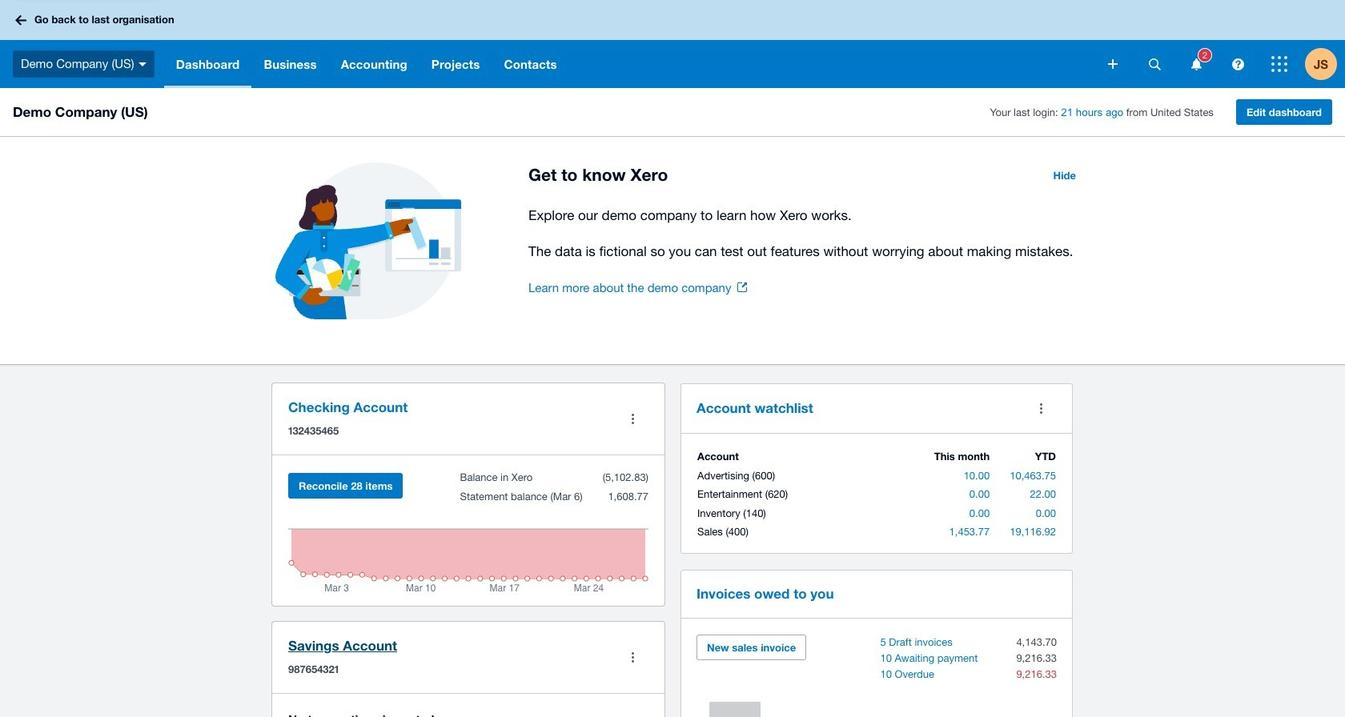 Task type: vqa. For each thing, say whether or not it's contained in the screenshot.
in
no



Task type: describe. For each thing, give the bounding box(es) containing it.
intro banner body element
[[529, 204, 1086, 263]]



Task type: locate. For each thing, give the bounding box(es) containing it.
0 horizontal spatial svg image
[[138, 62, 146, 66]]

2 horizontal spatial svg image
[[1272, 56, 1288, 72]]

manage menu toggle image
[[617, 403, 649, 435]]

1 horizontal spatial svg image
[[1232, 58, 1244, 70]]

banner
[[0, 0, 1346, 88]]

manage menu toggle image
[[617, 642, 649, 674]]

accounts watchlist options image
[[1025, 393, 1057, 425]]

svg image
[[15, 15, 26, 25], [1149, 58, 1161, 70], [1192, 58, 1202, 70], [1109, 59, 1118, 69]]

svg image
[[1272, 56, 1288, 72], [1232, 58, 1244, 70], [138, 62, 146, 66]]



